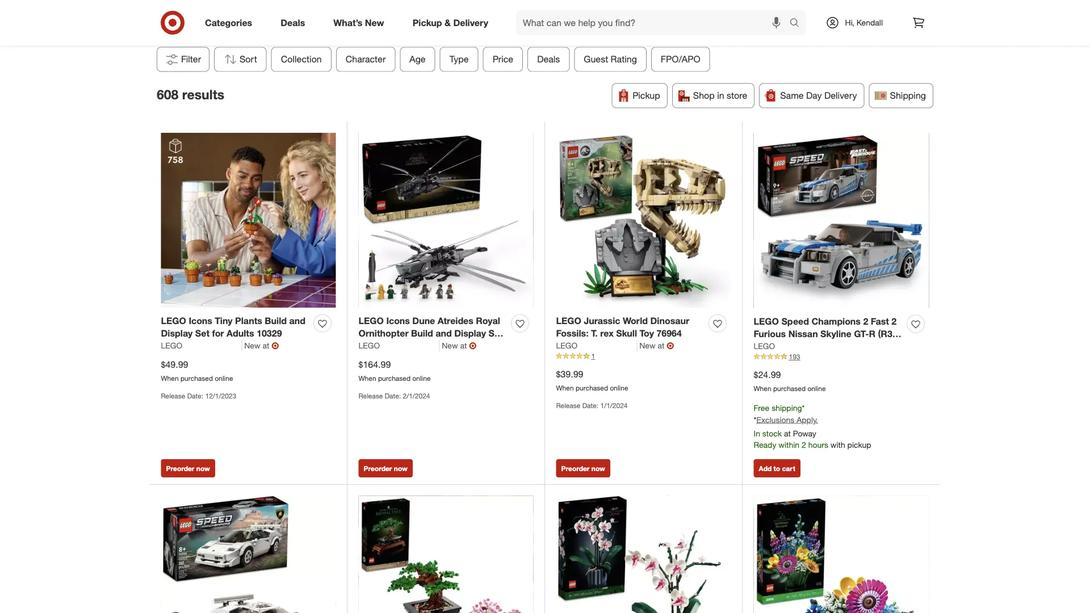 Task type: locate. For each thing, give the bounding box(es) containing it.
0 horizontal spatial deals
[[281, 17, 305, 28]]

1 horizontal spatial preorder now button
[[359, 460, 413, 478]]

new at ¬ for set
[[442, 340, 477, 351]]

lego link down ornithopter
[[359, 340, 440, 352]]

pickup inside pickup button
[[633, 90, 660, 101]]

lego link up 1
[[556, 340, 637, 352]]

at down 10329
[[263, 341, 269, 351]]

add to cart button
[[754, 460, 801, 478]]

1 preorder from the left
[[166, 464, 195, 473]]

2 horizontal spatial preorder
[[561, 464, 590, 473]]

lego inside the lego icons tiny plants build and display set for adults 10329
[[161, 315, 186, 326]]

dinosaur
[[650, 315, 689, 326]]

2 horizontal spatial now
[[592, 464, 605, 473]]

purchased inside $39.99 when purchased online
[[576, 384, 608, 392]]

delivery inside button
[[825, 90, 857, 101]]

and down atreides
[[436, 328, 452, 339]]

set left for
[[195, 328, 210, 339]]

shop in store button
[[672, 83, 755, 108]]

1 display from the left
[[161, 328, 193, 339]]

2 horizontal spatial ¬
[[667, 340, 674, 351]]

0 horizontal spatial preorder
[[166, 464, 195, 473]]

0 vertical spatial and
[[289, 315, 305, 326]]

3 ¬ from the left
[[667, 340, 674, 351]]

1 horizontal spatial icons
[[386, 315, 410, 326]]

lego for rex lego link
[[556, 341, 578, 351]]

fast
[[871, 316, 889, 327]]

0 horizontal spatial and
[[289, 315, 305, 326]]

&™ right group
[[501, 18, 509, 27]]

0 horizontal spatial now
[[196, 464, 210, 473]]

pickup & delivery
[[413, 17, 488, 28]]

within
[[779, 440, 800, 450]]

and inside the lego icons dune atreides royal ornithopter build and display set 10327
[[436, 328, 452, 339]]

1 ¬ from the left
[[272, 340, 279, 351]]

1 horizontal spatial new at ¬
[[442, 340, 477, 351]]

new for lego icons tiny plants build and display set for adults 10329
[[244, 341, 260, 351]]

1 horizontal spatial display
[[454, 328, 486, 339]]

purchased up release date: 1/1/2024
[[576, 384, 608, 392]]

when inside $39.99 when purchased online
[[556, 384, 574, 392]]

icons
[[189, 315, 212, 326], [386, 315, 410, 326]]

age button
[[400, 47, 435, 72]]

0 horizontal spatial preorder now
[[166, 464, 210, 473]]

when down $39.99
[[556, 384, 574, 392]]

cart
[[782, 464, 796, 473]]

shipping button
[[869, 83, 934, 108]]

1 vertical spatial *
[[754, 415, 757, 425]]

release
[[161, 392, 185, 400], [359, 392, 383, 400], [556, 401, 581, 410]]

lego jurassic world dinosaur fossils: t. rex skull toy 76964
[[556, 315, 689, 339]]

at down atreides
[[460, 341, 467, 351]]

lego speed champions lamborghini countach race car set 76908 image
[[161, 496, 336, 613], [161, 496, 336, 613]]

193
[[789, 353, 800, 361]]

2 set from the left
[[489, 328, 503, 339]]

pickup left &
[[413, 17, 442, 28]]

lego for lego link corresponding to build
[[359, 341, 380, 351]]

lego inside the lego icons dune atreides royal ornithopter build and display set 10327
[[359, 315, 384, 326]]

1 vertical spatial and
[[436, 328, 452, 339]]

1 horizontal spatial release
[[359, 392, 383, 400]]

speed
[[782, 316, 809, 327]]

t.
[[591, 328, 598, 339]]

0 vertical spatial deals
[[281, 17, 305, 28]]

© left &
[[424, 19, 427, 23]]

1/1/2024
[[601, 401, 628, 410]]

1 vertical spatial delivery
[[825, 90, 857, 101]]

icons up for
[[189, 315, 212, 326]]

new down "adults" in the left bottom of the page
[[244, 341, 260, 351]]

same
[[780, 90, 804, 101]]

1 set from the left
[[195, 328, 210, 339]]

deals down ltd.
[[537, 54, 560, 65]]

online up 12/1/2023
[[215, 374, 233, 383]]

0 horizontal spatial set
[[195, 328, 210, 339]]

1 horizontal spatial and
[[436, 328, 452, 339]]

purchased inside $164.99 when purchased online
[[378, 374, 411, 383]]

2 horizontal spatial preorder now button
[[556, 460, 610, 478]]

delivery right &
[[453, 17, 488, 28]]

0 horizontal spatial release
[[161, 392, 185, 400]]

new down atreides
[[442, 341, 458, 351]]

2023
[[427, 18, 443, 27], [630, 18, 645, 27]]

when down the '$24.99' on the right
[[754, 384, 772, 393]]

same day delivery
[[780, 90, 857, 101]]

lego link down furious
[[754, 341, 775, 352]]

© right ltd.
[[553, 19, 556, 23]]

preorder now button for $164.99
[[359, 460, 413, 478]]

0 horizontal spatial preorder now button
[[161, 460, 215, 478]]

adults
[[227, 328, 254, 339]]

1 preorder now button from the left
[[161, 460, 215, 478]]

* down free
[[754, 415, 757, 425]]

day
[[806, 90, 822, 101]]

online inside $39.99 when purchased online
[[610, 384, 628, 392]]

1 vertical spatial deals
[[537, 54, 560, 65]]

2 horizontal spatial release
[[556, 401, 581, 410]]

2 inside free shipping * * exclusions apply. in stock at  poway ready within 2 hours with pickup
[[802, 440, 806, 450]]

2023 left &
[[427, 18, 443, 27]]

3 preorder now button from the left
[[556, 460, 610, 478]]

and right plants
[[289, 315, 305, 326]]

new at ¬ for 76964
[[640, 340, 674, 351]]

preorder for $49.99
[[166, 464, 195, 473]]

1 horizontal spatial set
[[489, 328, 503, 339]]

display up $49.99
[[161, 328, 193, 339]]

shipping
[[772, 403, 802, 413]]

icons inside the lego icons tiny plants build and display set for adults 10329
[[189, 315, 212, 326]]

© right '(s23)'
[[602, 19, 605, 23]]

world
[[623, 315, 648, 326]]

¬ down 10329
[[272, 340, 279, 351]]

new for lego icons dune atreides royal ornithopter build and display set 10327
[[442, 341, 458, 351]]

$164.99
[[359, 359, 391, 370]]

guest rating button
[[574, 47, 647, 72]]

fpo/apo button
[[651, 47, 710, 72]]

pickup
[[848, 440, 871, 450]]

at up "within"
[[784, 429, 791, 439]]

lego icons bonsai tree home décor set 10281 image
[[359, 496, 534, 613], [359, 496, 534, 613]]

store
[[727, 90, 747, 101]]

¬ down 76964
[[667, 340, 674, 351]]

0 horizontal spatial icons
[[189, 315, 212, 326]]

lego for display lego link
[[161, 341, 182, 351]]

delivery for same day delivery
[[825, 90, 857, 101]]

build down dune
[[411, 328, 433, 339]]

preorder now button
[[161, 460, 215, 478], [359, 460, 413, 478], [556, 460, 610, 478]]

2 horizontal spatial 2
[[892, 316, 897, 327]]

when inside $49.99 when purchased online
[[161, 374, 179, 383]]

$49.99 when purchased online
[[161, 359, 233, 383]]

1 horizontal spatial now
[[394, 464, 408, 473]]

purchased up release date: 2/1/2024 on the left bottom
[[378, 374, 411, 383]]

2 © from the left
[[553, 19, 556, 23]]

1 vertical spatial build
[[411, 328, 433, 339]]

2 down poway
[[802, 440, 806, 450]]

1 horizontal spatial date:
[[385, 392, 401, 400]]

1 now from the left
[[196, 464, 210, 473]]

0 vertical spatial pickup
[[413, 17, 442, 28]]

2 preorder from the left
[[364, 464, 392, 473]]

¬ down royal on the left bottom
[[469, 340, 477, 351]]

date: down $49.99 when purchased online in the bottom of the page
[[187, 392, 203, 400]]

when inside $24.99 when purchased online
[[754, 384, 772, 393]]

1 horizontal spatial 2
[[863, 316, 868, 327]]

0 horizontal spatial build
[[265, 315, 287, 326]]

2023 left marvel
[[630, 18, 645, 27]]

delivery for pickup & delivery
[[453, 17, 488, 28]]

same day delivery button
[[759, 83, 865, 108]]

lego for lego jurassic world dinosaur fossils: t. rex skull toy 76964
[[556, 315, 581, 326]]

when down $164.99
[[359, 374, 376, 383]]

lego speed champions 2 fast 2 furious nissan skyline gt-r (r34) 76917 image
[[754, 133, 929, 308], [754, 133, 929, 308]]

price
[[493, 54, 513, 65]]

lego link down for
[[161, 340, 242, 352]]

release down $164.99
[[359, 392, 383, 400]]

2 horizontal spatial new at ¬
[[640, 340, 674, 351]]

date: left 1/1/2024
[[582, 401, 599, 410]]

at down 76964
[[658, 341, 665, 351]]

ready
[[754, 440, 777, 450]]

online inside $49.99 when purchased online
[[215, 374, 233, 383]]

delivery
[[453, 17, 488, 28], [825, 90, 857, 101]]

online
[[215, 374, 233, 383], [413, 374, 431, 383], [610, 384, 628, 392], [808, 384, 826, 393]]

3 new at ¬ from the left
[[640, 340, 674, 351]]

0 horizontal spatial *
[[754, 415, 757, 425]]

2
[[863, 316, 868, 327], [892, 316, 897, 327], [802, 440, 806, 450]]

set inside the lego icons tiny plants build and display set for adults 10329
[[195, 328, 210, 339]]

1 horizontal spatial 2023
[[630, 18, 645, 27]]

date:
[[187, 392, 203, 400], [385, 392, 401, 400], [582, 401, 599, 410]]

guest rating
[[584, 54, 637, 65]]

online up 2/1/2024
[[413, 374, 431, 383]]

purchased up release date: 12/1/2023
[[181, 374, 213, 383]]

new at ¬ down 10329
[[244, 340, 279, 351]]

online inside $24.99 when purchased online
[[808, 384, 826, 393]]

* up apply.
[[802, 403, 805, 413]]

lego icons orchid plant & flowers set 10311 image
[[556, 496, 731, 613], [556, 496, 731, 613]]

1 horizontal spatial delivery
[[825, 90, 857, 101]]

¬
[[272, 340, 279, 351], [469, 340, 477, 351], [667, 340, 674, 351]]

3 preorder now from the left
[[561, 464, 605, 473]]

search
[[785, 18, 812, 29]]

preorder for $164.99
[[364, 464, 392, 473]]

and inside the lego icons tiny plants build and display set for adults 10329
[[289, 315, 305, 326]]

193 link
[[754, 352, 929, 362]]

new at ¬ down toy
[[640, 340, 674, 351]]

online inside $164.99 when purchased online
[[413, 374, 431, 383]]

preorder now for $39.99
[[561, 464, 605, 473]]

champions
[[812, 316, 861, 327]]

lego link
[[161, 340, 242, 352], [359, 340, 440, 352], [556, 340, 637, 352], [754, 341, 775, 352]]

1 horizontal spatial ¬
[[469, 340, 477, 351]]

3 preorder from the left
[[561, 464, 590, 473]]

2 icons from the left
[[386, 315, 410, 326]]

stock
[[763, 429, 782, 439]]

lego speed champions 2 fast 2 furious nissan skyline gt-r (r34) 76917
[[754, 316, 900, 353]]

*
[[802, 403, 805, 413], [754, 415, 757, 425]]

preorder now for $164.99
[[364, 464, 408, 473]]

2 display from the left
[[454, 328, 486, 339]]

add to cart
[[759, 464, 796, 473]]

2 up gt-
[[863, 316, 868, 327]]

new at ¬
[[244, 340, 279, 351], [442, 340, 477, 351], [640, 340, 674, 351]]

release down $49.99
[[161, 392, 185, 400]]

2 horizontal spatial date:
[[582, 401, 599, 410]]

character
[[346, 54, 386, 65]]

new
[[365, 17, 384, 28], [244, 341, 260, 351], [442, 341, 458, 351], [640, 341, 656, 351]]

1 icons from the left
[[189, 315, 212, 326]]

1 horizontal spatial preorder now
[[364, 464, 408, 473]]

when for $24.99
[[754, 384, 772, 393]]

2 now from the left
[[394, 464, 408, 473]]

1 horizontal spatial *
[[802, 403, 805, 413]]

online up 1/1/2024
[[610, 384, 628, 392]]

icons inside the lego icons dune atreides royal ornithopter build and display set 10327
[[386, 315, 410, 326]]

608
[[157, 86, 179, 102]]

3 now from the left
[[592, 464, 605, 473]]

2 up '(r34)' on the bottom of the page
[[892, 316, 897, 327]]

jurassic
[[584, 315, 620, 326]]

1 horizontal spatial deals
[[537, 54, 560, 65]]

lego inside the lego jurassic world dinosaur fossils: t. rex skull toy 76964
[[556, 315, 581, 326]]

purchased for $164.99
[[378, 374, 411, 383]]

icons up ornithopter
[[386, 315, 410, 326]]

©
[[424, 19, 427, 23], [553, 19, 556, 23], [602, 19, 605, 23], [626, 19, 630, 23]]

set down royal on the left bottom
[[489, 328, 503, 339]]

1 horizontal spatial &™
[[556, 18, 564, 27]]

pickup down rating
[[633, 90, 660, 101]]

what's new link
[[324, 10, 398, 35]]

lego icons tiny plants build and display set for adults 10329 image
[[161, 133, 336, 308], [161, 133, 336, 308]]

preorder
[[166, 464, 195, 473], [364, 464, 392, 473], [561, 464, 590, 473]]

new at ¬ down atreides
[[442, 340, 477, 351]]

0 vertical spatial build
[[265, 315, 287, 326]]

date: left 2/1/2024
[[385, 392, 401, 400]]

purchased up shipping
[[773, 384, 806, 393]]

collection button
[[271, 47, 332, 72]]

1 horizontal spatial build
[[411, 328, 433, 339]]

1 2023 from the left
[[427, 18, 443, 27]]

0 horizontal spatial new at ¬
[[244, 340, 279, 351]]

2 horizontal spatial preorder now
[[561, 464, 605, 473]]

0 horizontal spatial ¬
[[272, 340, 279, 351]]

type
[[450, 54, 469, 65]]

&™
[[501, 18, 509, 27], [556, 18, 564, 27]]

date: for $49.99
[[187, 392, 203, 400]]

1 horizontal spatial pickup
[[633, 90, 660, 101]]

date: for $39.99
[[582, 401, 599, 410]]

lego for lego speed champions 2 fast 2 furious nissan skyline gt-r (r34) 76917
[[754, 316, 779, 327]]

2 preorder now button from the left
[[359, 460, 413, 478]]

pickup inside pickup & delivery link
[[413, 17, 442, 28]]

1 new at ¬ from the left
[[244, 340, 279, 351]]

2 ¬ from the left
[[469, 340, 477, 351]]

when down $49.99
[[161, 374, 179, 383]]

&™ right ltd.
[[556, 18, 564, 27]]

display down atreides
[[454, 328, 486, 339]]

2 preorder now from the left
[[364, 464, 408, 473]]

preorder now for $49.99
[[166, 464, 210, 473]]

at for 76964
[[658, 341, 665, 351]]

categories link
[[195, 10, 266, 35]]

purchased for $49.99
[[181, 374, 213, 383]]

online up apply.
[[808, 384, 826, 393]]

new up 1 link
[[640, 341, 656, 351]]

release down $39.99
[[556, 401, 581, 410]]

preorder now button for $39.99
[[556, 460, 610, 478]]

lego icons wildflower bouquet artificial flowers 10313 image
[[754, 496, 929, 613], [754, 496, 929, 613]]

1 vertical spatial pickup
[[633, 90, 660, 101]]

purchased inside $49.99 when purchased online
[[181, 374, 213, 383]]

at inside free shipping * * exclusions apply. in stock at  poway ready within 2 hours with pickup
[[784, 429, 791, 439]]

deals up collection
[[281, 17, 305, 28]]

(s23)
[[586, 18, 600, 27]]

0 horizontal spatial delivery
[[453, 17, 488, 28]]

when inside $164.99 when purchased online
[[359, 374, 376, 383]]

set
[[195, 328, 210, 339], [489, 328, 503, 339]]

0 horizontal spatial 2
[[802, 440, 806, 450]]

build up 10329
[[265, 315, 287, 326]]

lego
[[457, 18, 475, 27], [161, 315, 186, 326], [359, 315, 384, 326], [556, 315, 581, 326], [754, 316, 779, 327], [161, 341, 182, 351], [359, 341, 380, 351], [556, 341, 578, 351], [754, 341, 775, 351]]

deals inside button
[[537, 54, 560, 65]]

1 preorder now from the left
[[166, 464, 210, 473]]

$24.99 when purchased online
[[754, 369, 826, 393]]

lego icons dune atreides royal ornithopter build and display set 10327 image
[[359, 133, 534, 308], [359, 133, 534, 308]]

lego inside lego speed champions 2 fast 2 furious nissan skyline gt-r (r34) 76917
[[754, 316, 779, 327]]

0 horizontal spatial display
[[161, 328, 193, 339]]

build
[[265, 315, 287, 326], [411, 328, 433, 339]]

purchased inside $24.99 when purchased online
[[773, 384, 806, 393]]

online for $49.99
[[215, 374, 233, 383]]

0 horizontal spatial date:
[[187, 392, 203, 400]]

2 new at ¬ from the left
[[442, 340, 477, 351]]

0 vertical spatial delivery
[[453, 17, 488, 28]]

delivery right day
[[825, 90, 857, 101]]

0 horizontal spatial pickup
[[413, 17, 442, 28]]

preorder now button for $49.99
[[161, 460, 215, 478]]

1 horizontal spatial preorder
[[364, 464, 392, 473]]

0 horizontal spatial &™
[[501, 18, 509, 27]]

new right what's
[[365, 17, 384, 28]]

price button
[[483, 47, 523, 72]]

lego jurassic world dinosaur fossils: t. rex skull toy 76964 image
[[556, 133, 731, 308], [556, 133, 731, 308]]

© 2023 the lego group &™ lucasfilm ltd. © &™ wbei. (s23) © disney © 2023 marvel
[[424, 18, 666, 27]]

$39.99
[[556, 369, 583, 380]]

© right disney
[[626, 19, 630, 23]]

0 horizontal spatial 2023
[[427, 18, 443, 27]]



Task type: vqa. For each thing, say whether or not it's contained in the screenshot.
Delivery Brought to your door by Shipt
no



Task type: describe. For each thing, give the bounding box(es) containing it.
1
[[591, 352, 595, 361]]

1 © from the left
[[424, 19, 427, 23]]

rex
[[600, 328, 614, 339]]

search button
[[785, 10, 812, 37]]

what's
[[333, 17, 363, 28]]

3 © from the left
[[602, 19, 605, 23]]

10327
[[359, 341, 384, 352]]

purchased for $24.99
[[773, 384, 806, 393]]

pickup & delivery link
[[403, 10, 503, 35]]

online for $24.99
[[808, 384, 826, 393]]

furious
[[754, 329, 786, 340]]

lucasfilm
[[511, 18, 538, 27]]

what's new
[[333, 17, 384, 28]]

skyline
[[821, 329, 852, 340]]

lego speed champions 2 fast 2 furious nissan skyline gt-r (r34) 76917 link
[[754, 315, 903, 353]]

10329
[[257, 328, 282, 339]]

add
[[759, 464, 772, 473]]

12/1/2023
[[205, 392, 236, 400]]

rating
[[611, 54, 637, 65]]

r
[[869, 329, 876, 340]]

when for $39.99
[[556, 384, 574, 392]]

pickup button
[[612, 83, 668, 108]]

age
[[410, 54, 426, 65]]

release for $49.99
[[161, 392, 185, 400]]

new at ¬ for adults
[[244, 340, 279, 351]]

online for $39.99
[[610, 384, 628, 392]]

categories
[[205, 17, 252, 28]]

4 © from the left
[[626, 19, 630, 23]]

when for $164.99
[[359, 374, 376, 383]]

display inside the lego icons dune atreides royal ornithopter build and display set 10327
[[454, 328, 486, 339]]

poway
[[793, 429, 816, 439]]

76964
[[657, 328, 682, 339]]

release for $39.99
[[556, 401, 581, 410]]

display inside the lego icons tiny plants build and display set for adults 10329
[[161, 328, 193, 339]]

free
[[754, 403, 770, 413]]

build inside the lego icons tiny plants build and display set for adults 10329
[[265, 315, 287, 326]]

ornithopter
[[359, 328, 409, 339]]

lego icons tiny plants build and display set for adults 10329 link
[[161, 314, 309, 340]]

exclusions
[[757, 415, 795, 425]]

toy
[[640, 328, 654, 339]]

for
[[212, 328, 224, 339]]

disney
[[605, 18, 624, 27]]

lego jurassic world dinosaur fossils: t. rex skull toy 76964 link
[[556, 314, 704, 340]]

at for set
[[460, 341, 467, 351]]

lego for lego icons tiny plants build and display set for adults 10329
[[161, 315, 186, 326]]

to
[[774, 464, 780, 473]]

2 2023 from the left
[[630, 18, 645, 27]]

filter button
[[157, 47, 210, 72]]

sort
[[240, 54, 257, 65]]

fpo/apo
[[661, 54, 701, 65]]

lego link for rex
[[556, 340, 637, 352]]

when for $49.99
[[161, 374, 179, 383]]

atreides
[[438, 315, 474, 326]]

collection
[[281, 54, 322, 65]]

guest
[[584, 54, 608, 65]]

now for $164.99
[[394, 464, 408, 473]]

tiny
[[215, 315, 233, 326]]

¬ for set
[[469, 340, 477, 351]]

purchased for $39.99
[[576, 384, 608, 392]]

nissan
[[789, 329, 818, 340]]

results
[[182, 86, 224, 102]]

skull
[[616, 328, 637, 339]]

lego icons tiny plants build and display set for adults 10329
[[161, 315, 305, 339]]

608 results
[[157, 86, 224, 102]]

deals for deals button
[[537, 54, 560, 65]]

type button
[[440, 47, 479, 72]]

in
[[754, 429, 760, 439]]

$39.99 when purchased online
[[556, 369, 628, 392]]

release for $164.99
[[359, 392, 383, 400]]

date: for $164.99
[[385, 392, 401, 400]]

the
[[444, 18, 455, 27]]

pickup for pickup
[[633, 90, 660, 101]]

lego link for display
[[161, 340, 242, 352]]

now for $39.99
[[592, 464, 605, 473]]

sort button
[[214, 47, 267, 72]]

What can we help you find? suggestions appear below search field
[[516, 10, 793, 35]]

apply.
[[797, 415, 818, 425]]

marvel
[[647, 18, 666, 27]]

76917
[[754, 342, 779, 353]]

lego icons dune atreides royal ornithopter build and display set 10327
[[359, 315, 503, 352]]

release date: 1/1/2024
[[556, 401, 628, 410]]

pickup for pickup & delivery
[[413, 17, 442, 28]]

dune
[[412, 315, 435, 326]]

deals for deals link
[[281, 17, 305, 28]]

lego for lego icons dune atreides royal ornithopter build and display set 10327
[[359, 315, 384, 326]]

in
[[717, 90, 724, 101]]

2/1/2024
[[403, 392, 430, 400]]

royal
[[476, 315, 500, 326]]

free shipping * * exclusions apply. in stock at  poway ready within 2 hours with pickup
[[754, 403, 871, 450]]

now for $49.99
[[196, 464, 210, 473]]

release date: 12/1/2023
[[161, 392, 236, 400]]

build inside the lego icons dune atreides royal ornithopter build and display set 10327
[[411, 328, 433, 339]]

icons for display
[[189, 315, 212, 326]]

¬ for 76964
[[667, 340, 674, 351]]

hours
[[808, 440, 828, 450]]

lego link for build
[[359, 340, 440, 352]]

character button
[[336, 47, 395, 72]]

icons for build
[[386, 315, 410, 326]]

shop
[[693, 90, 715, 101]]

new for lego jurassic world dinosaur fossils: t. rex skull toy 76964
[[640, 341, 656, 351]]

wbei.
[[566, 18, 584, 27]]

fossils:
[[556, 328, 589, 339]]

kendall
[[857, 18, 883, 28]]

$24.99
[[754, 369, 781, 381]]

online for $164.99
[[413, 374, 431, 383]]

lego for lego link below furious
[[754, 341, 775, 351]]

0 vertical spatial *
[[802, 403, 805, 413]]

deals button
[[528, 47, 570, 72]]

preorder for $39.99
[[561, 464, 590, 473]]

2 &™ from the left
[[556, 18, 564, 27]]

plants
[[235, 315, 262, 326]]

at for adults
[[263, 341, 269, 351]]

¬ for adults
[[272, 340, 279, 351]]

ltd.
[[540, 18, 551, 27]]

set inside the lego icons dune atreides royal ornithopter build and display set 10327
[[489, 328, 503, 339]]

1 &™ from the left
[[501, 18, 509, 27]]

hi, kendall
[[845, 18, 883, 28]]

with
[[831, 440, 845, 450]]

shop in store
[[693, 90, 747, 101]]

(r34)
[[878, 329, 900, 340]]

&
[[445, 17, 451, 28]]



